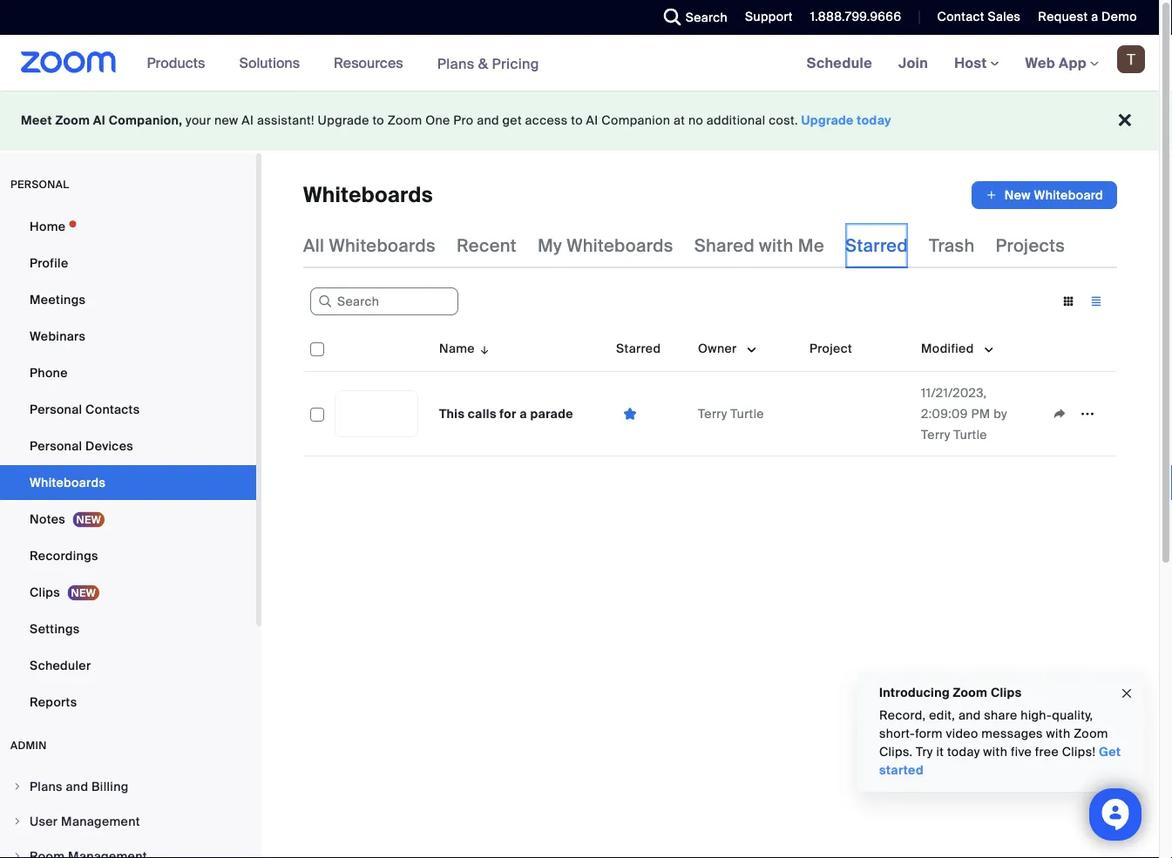 Task type: locate. For each thing, give the bounding box(es) containing it.
web app button
[[1026, 54, 1099, 72]]

2 horizontal spatial and
[[959, 708, 981, 724]]

personal inside "link"
[[30, 401, 82, 418]]

products
[[147, 54, 205, 72]]

1 vertical spatial clips
[[991, 685, 1022, 701]]

ai right new
[[242, 112, 254, 129]]

1 horizontal spatial to
[[571, 112, 583, 129]]

right image down right image
[[12, 852, 23, 859]]

get
[[1099, 744, 1121, 761]]

plans for plans & pricing
[[437, 54, 475, 73]]

five
[[1011, 744, 1032, 761]]

settings
[[30, 621, 80, 637]]

and left billing
[[66, 779, 88, 795]]

devices
[[85, 438, 133, 454]]

terry down 2:09:09
[[921, 427, 951, 443]]

today inside the record, edit, and share high-quality, short-form video messages with zoom clips. try it today with five free clips!
[[947, 744, 980, 761]]

solutions button
[[239, 35, 308, 91]]

demo
[[1102, 9, 1138, 25]]

1 ai from the left
[[93, 112, 106, 129]]

2 vertical spatial with
[[984, 744, 1008, 761]]

upgrade right 'cost.'
[[802, 112, 854, 129]]

1 horizontal spatial clips
[[991, 685, 1022, 701]]

with
[[759, 234, 794, 257], [1046, 726, 1071, 742], [984, 744, 1008, 761]]

1 upgrade from the left
[[318, 112, 369, 129]]

no
[[689, 112, 704, 129]]

0 vertical spatial starred
[[845, 234, 908, 257]]

11/21/2023,
[[921, 385, 987, 401]]

clips up the share
[[991, 685, 1022, 701]]

1 vertical spatial today
[[947, 744, 980, 761]]

reports
[[30, 694, 77, 710]]

menu item
[[0, 840, 256, 859]]

1 personal from the top
[[30, 401, 82, 418]]

upgrade down product information navigation
[[318, 112, 369, 129]]

and inside menu item
[[66, 779, 88, 795]]

to right access
[[571, 112, 583, 129]]

terry
[[698, 406, 728, 422], [921, 427, 951, 443]]

user
[[30, 814, 58, 830]]

0 horizontal spatial terry
[[698, 406, 728, 422]]

project
[[810, 340, 852, 357]]

0 horizontal spatial starred
[[616, 340, 661, 357]]

solutions
[[239, 54, 300, 72]]

cell inside application
[[803, 372, 914, 457]]

product information navigation
[[134, 35, 553, 92]]

ai left companion
[[586, 112, 598, 129]]

whiteboards down personal devices
[[30, 475, 106, 491]]

1 horizontal spatial starred
[[845, 234, 908, 257]]

1 horizontal spatial a
[[1091, 9, 1099, 25]]

plans
[[437, 54, 475, 73], [30, 779, 63, 795]]

personal down phone
[[30, 401, 82, 418]]

turtle inside 11/21/2023, 2:09:09 pm by terry turtle
[[954, 427, 988, 443]]

a right for
[[520, 406, 527, 422]]

1 vertical spatial right image
[[12, 852, 23, 859]]

starred right me
[[845, 234, 908, 257]]

tabs of all whiteboard page tab list
[[303, 223, 1065, 268]]

0 vertical spatial and
[[477, 112, 499, 129]]

started
[[880, 763, 924, 779]]

3 ai from the left
[[586, 112, 598, 129]]

whiteboard
[[1034, 187, 1104, 203]]

1 vertical spatial terry
[[921, 427, 951, 443]]

1 vertical spatial and
[[959, 708, 981, 724]]

0 horizontal spatial plans
[[30, 779, 63, 795]]

0 vertical spatial clips
[[30, 584, 60, 601]]

personal down personal contacts
[[30, 438, 82, 454]]

0 horizontal spatial clips
[[30, 584, 60, 601]]

0 vertical spatial right image
[[12, 817, 23, 827]]

personal
[[10, 178, 69, 191]]

plans right right image
[[30, 779, 63, 795]]

and left get
[[477, 112, 499, 129]]

more options for this calls for a parade image
[[1074, 406, 1102, 422]]

1 vertical spatial personal
[[30, 438, 82, 454]]

clips up 'settings'
[[30, 584, 60, 601]]

cell
[[803, 372, 914, 457]]

1 vertical spatial starred
[[616, 340, 661, 357]]

personal
[[30, 401, 82, 418], [30, 438, 82, 454]]

1 horizontal spatial plans
[[437, 54, 475, 73]]

2 vertical spatial and
[[66, 779, 88, 795]]

management
[[61, 814, 140, 830]]

0 horizontal spatial upgrade
[[318, 112, 369, 129]]

close image
[[1120, 684, 1134, 704]]

today down schedule
[[857, 112, 892, 129]]

resources button
[[334, 35, 411, 91]]

0 horizontal spatial to
[[373, 112, 384, 129]]

search
[[686, 9, 728, 25]]

1 vertical spatial turtle
[[954, 427, 988, 443]]

0 horizontal spatial with
[[759, 234, 794, 257]]

11/21/2023, 2:09:09 pm by terry turtle
[[921, 385, 1008, 443]]

starred
[[845, 234, 908, 257], [616, 340, 661, 357]]

today down video
[[947, 744, 980, 761]]

with down messages
[[984, 744, 1008, 761]]

0 vertical spatial plans
[[437, 54, 475, 73]]

name
[[439, 340, 475, 357]]

plans for plans and billing
[[30, 779, 63, 795]]

1 horizontal spatial turtle
[[954, 427, 988, 443]]

zoom inside the record, edit, and share high-quality, short-form video messages with zoom clips. try it today with five free clips!
[[1074, 726, 1109, 742]]

right image left user
[[12, 817, 23, 827]]

1 right image from the top
[[12, 817, 23, 827]]

banner
[[0, 35, 1159, 92]]

contact sales link
[[924, 0, 1025, 35], [937, 9, 1021, 25]]

schedule link
[[794, 35, 886, 91]]

and up video
[[959, 708, 981, 724]]

additional
[[707, 112, 766, 129]]

0 horizontal spatial today
[[857, 112, 892, 129]]

zoom logo image
[[21, 51, 116, 73]]

terry turtle
[[698, 406, 764, 422]]

turtle down owner
[[731, 406, 764, 422]]

notes link
[[0, 502, 256, 537]]

0 horizontal spatial a
[[520, 406, 527, 422]]

1 horizontal spatial with
[[984, 744, 1008, 761]]

support link
[[732, 0, 797, 35], [745, 9, 793, 25]]

starred inside application
[[616, 340, 661, 357]]

1 horizontal spatial upgrade
[[802, 112, 854, 129]]

new whiteboard
[[1005, 187, 1104, 203]]

user management menu item
[[0, 805, 256, 839]]

plans inside product information navigation
[[437, 54, 475, 73]]

get started
[[880, 744, 1121, 779]]

2 right image from the top
[[12, 852, 23, 859]]

one
[[426, 112, 450, 129]]

1 to from the left
[[373, 112, 384, 129]]

2 personal from the top
[[30, 438, 82, 454]]

2 to from the left
[[571, 112, 583, 129]]

introducing
[[880, 685, 950, 701]]

meetings navigation
[[794, 35, 1159, 92]]

0 vertical spatial with
[[759, 234, 794, 257]]

0 vertical spatial today
[[857, 112, 892, 129]]

get started link
[[880, 744, 1121, 779]]

me
[[798, 234, 825, 257]]

plans inside menu item
[[30, 779, 63, 795]]

2 horizontal spatial ai
[[586, 112, 598, 129]]

right image
[[12, 817, 23, 827], [12, 852, 23, 859]]

right image
[[12, 782, 23, 792]]

1.888.799.9666 button
[[797, 0, 906, 35], [810, 9, 902, 25]]

my
[[538, 234, 562, 257]]

and
[[477, 112, 499, 129], [959, 708, 981, 724], [66, 779, 88, 795]]

plans and billing
[[30, 779, 129, 795]]

whiteboards up all whiteboards
[[303, 182, 433, 209]]

1 vertical spatial plans
[[30, 779, 63, 795]]

1 horizontal spatial ai
[[242, 112, 254, 129]]

0 vertical spatial personal
[[30, 401, 82, 418]]

zoom up edit,
[[953, 685, 988, 701]]

short-
[[880, 726, 915, 742]]

0 horizontal spatial and
[[66, 779, 88, 795]]

webinars link
[[0, 319, 256, 354]]

host button
[[955, 54, 999, 72]]

meet zoom ai companion, footer
[[0, 91, 1159, 151]]

terry inside 11/21/2023, 2:09:09 pm by terry turtle
[[921, 427, 951, 443]]

search button
[[651, 0, 732, 35]]

terry down owner
[[698, 406, 728, 422]]

a inside application
[[520, 406, 527, 422]]

scheduler
[[30, 658, 91, 674]]

whiteboards
[[303, 182, 433, 209], [329, 234, 436, 257], [567, 234, 674, 257], [30, 475, 106, 491]]

plans & pricing link
[[437, 54, 539, 73], [437, 54, 539, 73]]

host
[[955, 54, 991, 72]]

trash
[[929, 234, 975, 257]]

with up free
[[1046, 726, 1071, 742]]

upgrade today link
[[802, 112, 892, 129]]

1 horizontal spatial and
[[477, 112, 499, 129]]

products button
[[147, 35, 213, 91]]

0 vertical spatial turtle
[[731, 406, 764, 422]]

click to unstar the whiteboard this calls for a parade image
[[616, 406, 644, 422]]

turtle down pm
[[954, 427, 988, 443]]

meet
[[21, 112, 52, 129]]

0 horizontal spatial ai
[[93, 112, 106, 129]]

ai left companion, in the top of the page
[[93, 112, 106, 129]]

today
[[857, 112, 892, 129], [947, 744, 980, 761]]

Search text field
[[310, 288, 458, 316]]

starred up click to unstar the whiteboard this calls for a parade image
[[616, 340, 661, 357]]

1 vertical spatial a
[[520, 406, 527, 422]]

to down resources dropdown button
[[373, 112, 384, 129]]

plans left &
[[437, 54, 475, 73]]

and inside the record, edit, and share high-quality, short-form video messages with zoom clips. try it today with five free clips!
[[959, 708, 981, 724]]

with left me
[[759, 234, 794, 257]]

parade
[[530, 406, 573, 422]]

try
[[916, 744, 933, 761]]

application
[[303, 326, 1131, 470], [1046, 401, 1111, 427]]

a left demo
[[1091, 9, 1099, 25]]

zoom up clips!
[[1074, 726, 1109, 742]]

1 horizontal spatial today
[[947, 744, 980, 761]]

profile
[[30, 255, 68, 271]]

1 horizontal spatial terry
[[921, 427, 951, 443]]

admin menu menu
[[0, 771, 256, 859]]

whiteboards inside application
[[303, 182, 433, 209]]

2 horizontal spatial with
[[1046, 726, 1071, 742]]

reports link
[[0, 685, 256, 720]]

home
[[30, 218, 66, 234]]



Task type: describe. For each thing, give the bounding box(es) containing it.
introducing zoom clips
[[880, 685, 1022, 701]]

webinars
[[30, 328, 86, 344]]

meetings link
[[0, 282, 256, 317]]

shared with me
[[694, 234, 825, 257]]

0 vertical spatial a
[[1091, 9, 1099, 25]]

admin
[[10, 739, 47, 753]]

personal for personal contacts
[[30, 401, 82, 418]]

pricing
[[492, 54, 539, 73]]

meetings
[[30, 292, 86, 308]]

whiteboards application
[[303, 181, 1117, 209]]

personal contacts link
[[0, 392, 256, 427]]

application containing name
[[303, 326, 1131, 470]]

notes
[[30, 511, 65, 527]]

today inside meet zoom ai companion, footer
[[857, 112, 892, 129]]

share
[[984, 708, 1018, 724]]

owner
[[698, 340, 737, 357]]

this
[[439, 406, 465, 422]]

record, edit, and share high-quality, short-form video messages with zoom clips. try it today with five free clips!
[[880, 708, 1109, 761]]

1.888.799.9666
[[810, 9, 902, 25]]

resources
[[334, 54, 403, 72]]

with inside tabs of all whiteboard page tab list
[[759, 234, 794, 257]]

it
[[937, 744, 944, 761]]

whiteboards inside 'link'
[[30, 475, 106, 491]]

phone link
[[0, 356, 256, 391]]

profile picture image
[[1117, 45, 1145, 73]]

modified
[[921, 340, 974, 357]]

personal devices
[[30, 438, 133, 454]]

arrow down image
[[475, 338, 491, 359]]

get
[[503, 112, 522, 129]]

by
[[994, 406, 1008, 422]]

plans and billing menu item
[[0, 771, 256, 804]]

whiteboards link
[[0, 465, 256, 500]]

share image
[[1046, 406, 1074, 422]]

app
[[1059, 54, 1087, 72]]

profile link
[[0, 246, 256, 281]]

0 horizontal spatial turtle
[[731, 406, 764, 422]]

recent
[[457, 234, 517, 257]]

whiteboards right my
[[567, 234, 674, 257]]

free
[[1035, 744, 1059, 761]]

right image inside user management menu item
[[12, 817, 23, 827]]

personal devices link
[[0, 429, 256, 464]]

request
[[1038, 9, 1088, 25]]

pro
[[454, 112, 474, 129]]

clips inside personal menu menu
[[30, 584, 60, 601]]

2:09:09
[[921, 406, 968, 422]]

contacts
[[85, 401, 140, 418]]

and inside meet zoom ai companion, footer
[[477, 112, 499, 129]]

home link
[[0, 209, 256, 244]]

quality,
[[1052, 708, 1093, 724]]

clips.
[[880, 744, 913, 761]]

my whiteboards
[[538, 234, 674, 257]]

1 vertical spatial with
[[1046, 726, 1071, 742]]

form
[[915, 726, 943, 742]]

recordings link
[[0, 539, 256, 574]]

user management
[[30, 814, 140, 830]]

contact
[[937, 9, 985, 25]]

2 upgrade from the left
[[802, 112, 854, 129]]

for
[[500, 406, 517, 422]]

new
[[1005, 187, 1031, 203]]

access
[[525, 112, 568, 129]]

your
[[186, 112, 211, 129]]

zoom left 'one'
[[388, 112, 422, 129]]

billing
[[92, 779, 129, 795]]

zoom right the meet
[[55, 112, 90, 129]]

grid mode, not selected image
[[1055, 294, 1083, 309]]

personal contacts
[[30, 401, 140, 418]]

settings link
[[0, 612, 256, 647]]

join
[[899, 54, 928, 72]]

this calls for a parade
[[439, 406, 573, 422]]

personal menu menu
[[0, 209, 256, 722]]

edit,
[[929, 708, 956, 724]]

add image
[[986, 187, 998, 204]]

new
[[214, 112, 238, 129]]

web
[[1026, 54, 1056, 72]]

clips link
[[0, 575, 256, 610]]

high-
[[1021, 708, 1052, 724]]

personal for personal devices
[[30, 438, 82, 454]]

request a demo
[[1038, 9, 1138, 25]]

support
[[745, 9, 793, 25]]

web app
[[1026, 54, 1087, 72]]

companion
[[602, 112, 670, 129]]

thumbnail of this calls for a parade image
[[336, 391, 418, 437]]

record,
[[880, 708, 926, 724]]

all
[[303, 234, 325, 257]]

join link
[[886, 35, 942, 91]]

new whiteboard button
[[972, 181, 1117, 209]]

banner containing products
[[0, 35, 1159, 92]]

2 ai from the left
[[242, 112, 254, 129]]

starred inside tabs of all whiteboard page tab list
[[845, 234, 908, 257]]

whiteboards up search text box
[[329, 234, 436, 257]]

shared
[[694, 234, 755, 257]]

scheduler link
[[0, 649, 256, 683]]

recordings
[[30, 548, 98, 564]]

pm
[[971, 406, 991, 422]]

list mode, selected image
[[1083, 294, 1111, 309]]

calls
[[468, 406, 497, 422]]

at
[[674, 112, 685, 129]]

plans & pricing
[[437, 54, 539, 73]]

clips!
[[1062, 744, 1096, 761]]

0 vertical spatial terry
[[698, 406, 728, 422]]

sales
[[988, 9, 1021, 25]]

contact sales
[[937, 9, 1021, 25]]

messages
[[982, 726, 1043, 742]]

&
[[478, 54, 488, 73]]



